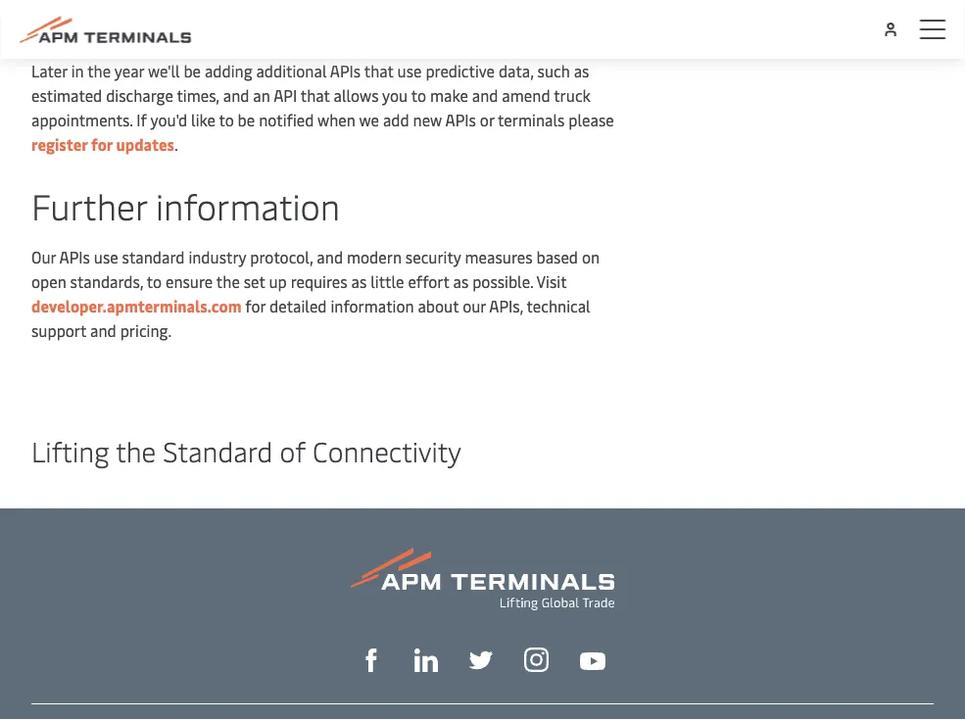 Task type: describe. For each thing, give the bounding box(es) containing it.
predictive
[[426, 60, 495, 81]]

about
[[418, 295, 459, 316]]

discharge
[[106, 85, 173, 106]]

make
[[430, 85, 468, 106]]

use inside later in the year we'll be adding additional apis that use predictive data, such as estimated discharge times, and an api that allows you to make and amend truck appointments. if you'd like to be notified when we add new apis or terminals please register for updates .
[[398, 60, 422, 81]]

for inside 'for detailed information about our apis, technical support and pricing.'
[[245, 295, 266, 316]]

you
[[382, 85, 408, 106]]

like
[[191, 109, 216, 130]]

if
[[137, 109, 147, 130]]

as inside later in the year we'll be adding additional apis that use predictive data, such as estimated discharge times, and an api that allows you to make and amend truck appointments. if you'd like to be notified when we add new apis or terminals please register for updates .
[[574, 60, 590, 81]]

yucatan
[[51, 11, 107, 32]]

instagram image
[[525, 648, 549, 673]]

you'd
[[150, 109, 187, 130]]

in
[[71, 60, 84, 81]]

little
[[371, 271, 404, 292]]

later
[[31, 60, 68, 81]]

instagram link
[[525, 646, 549, 673]]

terminals
[[498, 109, 565, 130]]

when
[[318, 109, 356, 130]]

connectivity
[[313, 432, 462, 469]]

youtube image
[[580, 653, 606, 670]]

1 vertical spatial be
[[238, 109, 255, 130]]

support
[[31, 320, 86, 341]]

visit
[[537, 271, 567, 292]]

add
[[383, 109, 409, 130]]

pricing.
[[120, 320, 172, 341]]

up
[[269, 271, 287, 292]]

new
[[413, 109, 442, 130]]

and up or
[[472, 85, 498, 106]]

returns
[[412, 11, 467, 32]]

security
[[406, 246, 461, 267]]

developer.apmterminals.com
[[31, 295, 242, 316]]

or
[[480, 109, 495, 130]]

linkedin__x28_alt_x29__3_ link
[[415, 646, 438, 672]]

such
[[538, 60, 570, 81]]

shape link
[[360, 646, 383, 672]]

possible.
[[473, 271, 534, 292]]

and inside 'for detailed information about our apis, technical support and pricing.'
[[90, 320, 116, 341]]

information inside 'for detailed information about our apis, technical support and pricing.'
[[331, 295, 414, 316]]

yucatan (mexico) - all apis except empty container returns
[[51, 11, 467, 32]]

data,
[[499, 60, 534, 81]]

we'll
[[148, 60, 180, 81]]

0 vertical spatial information
[[156, 182, 340, 229]]

notified
[[259, 109, 314, 130]]

0 vertical spatial that
[[364, 60, 394, 81]]

modern
[[347, 246, 402, 267]]

api
[[274, 85, 297, 106]]

to inside our apis use standard industry protocol, and modern security measures based on open standards, to ensure the set up requires as little effort as possible. visit developer.apmterminals.com
[[147, 271, 162, 292]]

of
[[280, 432, 306, 469]]

container
[[340, 11, 408, 32]]

updates
[[116, 134, 174, 155]]

and left an
[[223, 85, 249, 106]]



Task type: vqa. For each thing, say whether or not it's contained in the screenshot.
and in for detailed information about our APIs, technical support and pricing.
yes



Task type: locate. For each thing, give the bounding box(es) containing it.
the right in on the left top of the page
[[87, 60, 111, 81]]

1 vertical spatial apis
[[446, 109, 476, 130]]

year
[[114, 60, 144, 81]]

1 horizontal spatial apis
[[206, 11, 237, 32]]

use up you
[[398, 60, 422, 81]]

0 vertical spatial to
[[412, 85, 427, 106]]

allows
[[334, 85, 379, 106]]

times,
[[177, 85, 219, 106]]

ensure
[[166, 271, 213, 292]]

our
[[463, 295, 486, 316]]

0 vertical spatial the
[[87, 60, 111, 81]]

1 vertical spatial the
[[217, 271, 240, 292]]

and up requires
[[317, 246, 343, 267]]

on
[[582, 246, 600, 267]]

apis
[[206, 11, 237, 32], [446, 109, 476, 130], [59, 246, 90, 267]]

apis,
[[490, 295, 524, 316]]

0 vertical spatial use
[[398, 60, 422, 81]]

use
[[398, 60, 422, 81], [94, 246, 118, 267]]

register
[[31, 134, 88, 155]]

protocol,
[[250, 246, 313, 267]]

apis inside later in the year we'll be adding additional apis that use predictive data, such as estimated discharge times, and an api that allows you to make and amend truck appointments. if you'd like to be notified when we add new apis or terminals please register for updates .
[[446, 109, 476, 130]]

our
[[31, 246, 56, 267]]

further information
[[31, 182, 340, 229]]

estimated
[[31, 85, 102, 106]]

further
[[31, 182, 147, 229]]

1 horizontal spatial use
[[398, 60, 422, 81]]

.
[[174, 134, 178, 155]]

an
[[253, 85, 270, 106]]

for inside later in the year we'll be adding additional apis that use predictive data, such as estimated discharge times, and an api that allows you to make and amend truck appointments. if you'd like to be notified when we add new apis or terminals please register for updates .
[[91, 134, 113, 155]]

truck
[[554, 85, 591, 106]]

the
[[87, 60, 111, 81], [217, 271, 240, 292], [116, 432, 156, 469]]

appointments.
[[31, 109, 133, 130]]

that up you
[[364, 60, 394, 81]]

developer.apmterminals.com link
[[31, 295, 242, 316]]

1 vertical spatial to
[[219, 109, 234, 130]]

2 vertical spatial the
[[116, 432, 156, 469]]

1 horizontal spatial for
[[245, 295, 266, 316]]

0 horizontal spatial that
[[301, 85, 330, 106]]

requires
[[291, 271, 348, 292]]

0 horizontal spatial to
[[147, 271, 162, 292]]

to down standard
[[147, 271, 162, 292]]

fill 44 link
[[470, 646, 493, 672]]

additional apis
[[256, 60, 361, 81]]

1 horizontal spatial that
[[364, 60, 394, 81]]

except
[[241, 11, 287, 32]]

1 vertical spatial information
[[331, 295, 414, 316]]

1 horizontal spatial be
[[238, 109, 255, 130]]

amend
[[502, 85, 551, 106]]

for down appointments.
[[91, 134, 113, 155]]

and inside our apis use standard industry protocol, and modern security measures based on open standards, to ensure the set up requires as little effort as possible. visit developer.apmterminals.com
[[317, 246, 343, 267]]

empty
[[291, 11, 336, 32]]

based
[[537, 246, 578, 267]]

and down developer.apmterminals.com link
[[90, 320, 116, 341]]

twitter image
[[470, 649, 493, 672]]

as
[[574, 60, 590, 81], [351, 271, 367, 292], [453, 271, 469, 292]]

for down set on the left of the page
[[245, 295, 266, 316]]

measures
[[465, 246, 533, 267]]

that
[[364, 60, 394, 81], [301, 85, 330, 106]]

that down additional apis
[[301, 85, 330, 106]]

apmt footer logo image
[[351, 548, 615, 611]]

to right like
[[219, 109, 234, 130]]

the right lifting
[[116, 432, 156, 469]]

apis right our in the top left of the page
[[59, 246, 90, 267]]

technical
[[527, 295, 591, 316]]

0 horizontal spatial the
[[87, 60, 111, 81]]

lifting
[[31, 432, 109, 469]]

as up our
[[453, 271, 469, 292]]

to right you
[[412, 85, 427, 106]]

(mexico) -
[[111, 11, 181, 32]]

1 horizontal spatial as
[[453, 271, 469, 292]]

the inside our apis use standard industry protocol, and modern security measures based on open standards, to ensure the set up requires as little effort as possible. visit developer.apmterminals.com
[[217, 271, 240, 292]]

to
[[412, 85, 427, 106], [219, 109, 234, 130], [147, 271, 162, 292]]

0 horizontal spatial use
[[94, 246, 118, 267]]

linkedin image
[[415, 649, 438, 672]]

2 vertical spatial to
[[147, 271, 162, 292]]

as up truck
[[574, 60, 590, 81]]

adding
[[205, 60, 253, 81]]

2 horizontal spatial to
[[412, 85, 427, 106]]

as left little
[[351, 271, 367, 292]]

our apis use standard industry protocol, and modern security measures based on open standards, to ensure the set up requires as little effort as possible. visit developer.apmterminals.com
[[31, 246, 600, 316]]

0 horizontal spatial be
[[184, 60, 201, 81]]

later in the year we'll be adding additional apis that use predictive data, such as estimated discharge times, and an api that allows you to make and amend truck appointments. if you'd like to be notified when we add new apis or terminals please register for updates .
[[31, 60, 614, 155]]

you tube link
[[580, 647, 606, 672]]

lifting the standard of connectivity
[[31, 432, 462, 469]]

0 vertical spatial be
[[184, 60, 201, 81]]

industry
[[189, 246, 246, 267]]

0 horizontal spatial for
[[91, 134, 113, 155]]

be down an
[[238, 109, 255, 130]]

use inside our apis use standard industry protocol, and modern security measures based on open standards, to ensure the set up requires as little effort as possible. visit developer.apmterminals.com
[[94, 246, 118, 267]]

and
[[223, 85, 249, 106], [472, 85, 498, 106], [317, 246, 343, 267], [90, 320, 116, 341]]

2 horizontal spatial as
[[574, 60, 590, 81]]

please
[[569, 109, 614, 130]]

standard
[[122, 246, 185, 267]]

information up industry
[[156, 182, 340, 229]]

standard
[[163, 432, 273, 469]]

0 horizontal spatial as
[[351, 271, 367, 292]]

apis inside our apis use standard industry protocol, and modern security measures based on open standards, to ensure the set up requires as little effort as possible. visit developer.apmterminals.com
[[59, 246, 90, 267]]

1 vertical spatial use
[[94, 246, 118, 267]]

for
[[91, 134, 113, 155], [245, 295, 266, 316]]

be
[[184, 60, 201, 81], [238, 109, 255, 130]]

1 horizontal spatial to
[[219, 109, 234, 130]]

1 vertical spatial that
[[301, 85, 330, 106]]

the inside later in the year we'll be adding additional apis that use predictive data, such as estimated discharge times, and an api that allows you to make and amend truck appointments. if you'd like to be notified when we add new apis or terminals please register for updates .
[[87, 60, 111, 81]]

we
[[359, 109, 379, 130]]

0 vertical spatial apis
[[206, 11, 237, 32]]

apis left or
[[446, 109, 476, 130]]

2 horizontal spatial apis
[[446, 109, 476, 130]]

detailed
[[270, 295, 327, 316]]

1 vertical spatial for
[[245, 295, 266, 316]]

0 vertical spatial for
[[91, 134, 113, 155]]

be up times,
[[184, 60, 201, 81]]

information down little
[[331, 295, 414, 316]]

open
[[31, 271, 66, 292]]

2 horizontal spatial the
[[217, 271, 240, 292]]

for detailed information about our apis, technical support and pricing.
[[31, 295, 591, 341]]

information
[[156, 182, 340, 229], [331, 295, 414, 316]]

effort
[[408, 271, 450, 292]]

2 vertical spatial apis
[[59, 246, 90, 267]]

facebook image
[[360, 649, 383, 672]]

the left set on the left of the page
[[217, 271, 240, 292]]

register for updates link
[[31, 134, 174, 155]]

apis left except
[[206, 11, 237, 32]]

1 horizontal spatial the
[[116, 432, 156, 469]]

standards,
[[70, 271, 143, 292]]

use up standards,
[[94, 246, 118, 267]]

set
[[244, 271, 265, 292]]

0 horizontal spatial apis
[[59, 246, 90, 267]]



